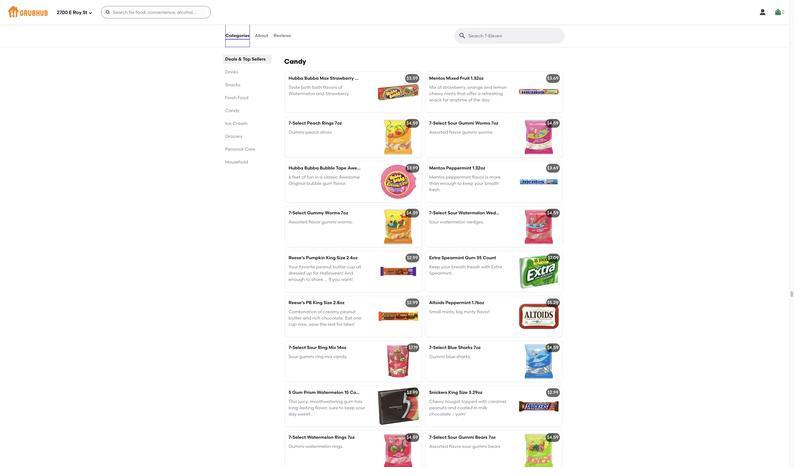 Task type: locate. For each thing, give the bounding box(es) containing it.
peanut inside combination of creamy peanut butter and rich chocolate. eat one cup now, save the rest for later!
[[341, 309, 356, 315]]

cup inside combination of creamy peanut butter and rich chocolate. eat one cup now, save the rest for later!
[[289, 322, 297, 327]]

your up spearmint.
[[441, 264, 451, 270]]

peanut
[[316, 264, 332, 270], [341, 309, 356, 315]]

peppermint up peppermint
[[446, 166, 472, 171]]

$3.69 for mentos peppermint flavor is more than enough to keep your breath fresh.
[[548, 166, 559, 171]]

snickers
[[429, 390, 447, 395]]

$3.69 for mix of strawberry, orange and lemon chewy mints that offer a refreshing snack for anytime of the day.
[[548, 76, 559, 81]]

of inside combination of creamy peanut butter and rich chocolate. eat one cup now, save the rest for later!
[[318, 309, 322, 315]]

your down has
[[356, 405, 365, 411]]

$5.29
[[548, 300, 559, 306]]

1 horizontal spatial a
[[354, 17, 357, 22]]

0 vertical spatial bubba
[[305, 76, 319, 81]]

magnifying glass icon image
[[459, 32, 466, 40]]

in left milk on the bottom
[[474, 405, 478, 411]]

0 vertical spatial with
[[344, 17, 353, 22]]

chewy
[[429, 399, 444, 404]]

1 vertical spatial butter
[[289, 316, 302, 321]]

with inside our 100% all beef hot dog with a spicy kick.
[[344, 17, 353, 22]]

all inside your favorite peanut butter cup all dressed up for halloween! and enough to share....  if you want!
[[356, 264, 361, 270]]

0 vertical spatial mix
[[429, 85, 437, 90]]

your inside mentos peppermint flavor is more than enough to keep your breath fresh.
[[475, 181, 484, 186]]

bubba up fun at left top
[[305, 166, 319, 171]]

the left rest
[[320, 322, 327, 327]]

0 horizontal spatial mix
[[329, 345, 336, 351]]

svg image
[[759, 8, 767, 16], [775, 8, 782, 16], [106, 10, 111, 15], [89, 11, 92, 15]]

7- up gummi peach slices.
[[289, 121, 293, 126]]

1 vertical spatial worms
[[325, 211, 340, 216]]

0 horizontal spatial in
[[315, 174, 319, 180]]

extra right freash
[[491, 264, 502, 270]]

$4.59 for 7-select peach rings 7oz
[[407, 121, 418, 126]]

minty
[[464, 309, 476, 315]]

1 reese's from the top
[[289, 255, 305, 261]]

0 vertical spatial all
[[310, 17, 315, 22]]

for inside combination of creamy peanut butter and rich chocolate. eat one cup now, save the rest for later!
[[337, 322, 343, 327]]

a up 'bubble'
[[320, 174, 323, 180]]

$3.99 for mentos
[[407, 166, 418, 171]]

1 horizontal spatial for
[[337, 322, 343, 327]]

peppermint for mints,
[[446, 300, 471, 306]]

candy up taste
[[284, 58, 306, 65]]

favorite
[[299, 264, 315, 270]]

with inside chewy nougat topped with caramel, peanuts and coated in milk chocolate – yum!
[[478, 399, 487, 404]]

personal care tab
[[225, 146, 269, 153]]

0 vertical spatial breath
[[485, 181, 499, 186]]

0 vertical spatial peanut
[[316, 264, 332, 270]]

worms
[[475, 121, 490, 126], [325, 211, 340, 216]]

candy inside tab
[[225, 108, 240, 113]]

1 horizontal spatial your
[[441, 264, 451, 270]]

flavor for 7-select sour gummi bears 7oz
[[449, 444, 461, 449]]

reese's pumpkin king size 2.4oz image
[[375, 251, 422, 292]]

select down 'chocolate'
[[433, 435, 447, 440]]

0 horizontal spatial original
[[289, 181, 306, 186]]

0 vertical spatial your
[[475, 181, 484, 186]]

2 bubba from the top
[[305, 166, 319, 171]]

mints,
[[442, 309, 455, 315]]

2.4oz
[[347, 255, 358, 261]]

2 vertical spatial gum
[[292, 390, 303, 395]]

0 horizontal spatial the
[[320, 322, 327, 327]]

for right up
[[313, 271, 319, 276]]

hubba bubba bubble tape awesome original 2oz
[[289, 166, 396, 171]]

0 horizontal spatial a
[[320, 174, 323, 180]]

enough inside your favorite peanut butter cup all dressed up for halloween! and enough to share....  if you want!
[[289, 277, 305, 282]]

gum
[[383, 76, 393, 81], [465, 255, 476, 261], [292, 390, 303, 395]]

1 $3.99 from the top
[[407, 166, 418, 171]]

0 vertical spatial for
[[443, 97, 449, 103]]

kraft mozzarella string cheese 1oz stick button
[[426, 4, 563, 45]]

altoids peppermint 1.76oz
[[429, 300, 485, 306]]

snacks tab
[[225, 82, 269, 88]]

gum down the 15
[[344, 399, 354, 404]]

care
[[245, 147, 255, 152]]

anytime
[[450, 97, 467, 103]]

than
[[429, 181, 439, 186]]

select for 7-select sour ring mix 14oz
[[293, 345, 306, 351]]

0 vertical spatial gum
[[383, 76, 393, 81]]

gummi down 7-select watermelon rings 7oz
[[289, 444, 305, 449]]

1 vertical spatial original
[[289, 181, 306, 186]]

1 vertical spatial in
[[474, 405, 478, 411]]

0 vertical spatial reese's
[[289, 255, 305, 261]]

assorted flavor gummi worms. down the 7-select sour gummi worms 7oz
[[429, 130, 494, 135]]

0 vertical spatial gum
[[323, 181, 333, 186]]

gummi left ring
[[299, 354, 314, 359]]

flavor for 7-select gummy worms 7oz
[[309, 219, 321, 225]]

$3.99
[[407, 166, 418, 171], [407, 390, 418, 395]]

assorted for 7-select sour gummi worms 7oz
[[429, 130, 448, 135]]

mozzarella
[[441, 17, 464, 22]]

worms. down 7-select gummy worms 7oz
[[338, 219, 353, 225]]

flavors
[[323, 85, 337, 90]]

day
[[289, 412, 297, 417]]

size left 2.4oz
[[337, 255, 346, 261]]

with
[[344, 17, 353, 22], [482, 264, 490, 270], [478, 399, 487, 404]]

all inside our 100% all beef hot dog with a spicy kick.
[[310, 17, 315, 22]]

the inside mix of strawberry, orange and lemon chewy mints that offer a refreshing snack for anytime of the day.
[[474, 97, 481, 103]]

watermelon up mouthwatering
[[317, 390, 344, 395]]

1 horizontal spatial keep
[[463, 181, 474, 186]]

0 vertical spatial 5
[[394, 76, 397, 81]]

7- for 7-select blue sharks 7oz
[[429, 345, 433, 351]]

7- down 'chocolate'
[[429, 435, 433, 440]]

7- right $7.19
[[429, 345, 433, 351]]

select for 7-select sour watermelon wedges 7oz
[[433, 211, 447, 216]]

keep down has
[[345, 405, 355, 411]]

1 vertical spatial mix
[[329, 345, 336, 351]]

1 vertical spatial awesome
[[339, 174, 360, 180]]

flavor.
[[334, 181, 347, 186]]

2 horizontal spatial your
[[475, 181, 484, 186]]

both down max
[[312, 85, 322, 90]]

reese's for your
[[289, 255, 305, 261]]

with right dog on the top left
[[344, 17, 353, 22]]

1 horizontal spatial gum
[[344, 399, 354, 404]]

0 vertical spatial rings
[[322, 121, 334, 126]]

ring
[[318, 345, 328, 351]]

7-select sour ring mix 14oz image
[[375, 341, 422, 382]]

1 horizontal spatial in
[[474, 405, 478, 411]]

offer
[[467, 91, 477, 96]]

7- up sour gummi ring mix candy.
[[289, 345, 293, 351]]

extra up keep at the bottom
[[429, 255, 441, 261]]

2 horizontal spatial for
[[443, 97, 449, 103]]

hubba up taste
[[289, 76, 304, 81]]

0 vertical spatial $3.69
[[548, 76, 559, 81]]

of left fun at left top
[[302, 174, 306, 180]]

$7.19
[[409, 345, 418, 351]]

1 horizontal spatial breath
[[485, 181, 499, 186]]

watermelon for watermelon
[[306, 444, 331, 449]]

butter inside your favorite peanut butter cup all dressed up for halloween! and enough to share....  if you want!
[[333, 264, 346, 270]]

spicy
[[289, 24, 300, 29]]

to right sure
[[339, 405, 344, 411]]

reese's up the your
[[289, 255, 305, 261]]

worms. for worms
[[478, 130, 494, 135]]

7- for 7-select peach rings 7oz
[[289, 121, 293, 126]]

watermelon right strawberry on the top of the page
[[355, 76, 382, 81]]

7- for 7-select sour ring mix 14oz
[[289, 345, 293, 351]]

1oz
[[496, 17, 502, 22]]

assorted flavor gummi worms. for sour
[[429, 130, 494, 135]]

2 hubba from the top
[[289, 166, 304, 171]]

in inside chewy nougat topped with caramel, peanuts and coated in milk chocolate – yum!
[[474, 405, 478, 411]]

select for 7-select sour gummi bears 7oz
[[433, 435, 447, 440]]

mix left "14oz"
[[329, 345, 336, 351]]

1 vertical spatial assorted
[[289, 219, 308, 225]]

0 horizontal spatial gum
[[292, 390, 303, 395]]

to inside mentos peppermint flavor is more than enough to keep your breath fresh.
[[458, 181, 462, 186]]

0 horizontal spatial king
[[313, 300, 323, 306]]

2 vertical spatial mentos
[[429, 174, 445, 180]]

Search 7-Eleven search field
[[468, 33, 562, 39]]

1 horizontal spatial candy
[[284, 58, 306, 65]]

and up the refreshing
[[484, 85, 493, 90]]

kick.
[[301, 24, 310, 29]]

2 $3.99 from the top
[[407, 390, 418, 395]]

beef
[[316, 17, 326, 22]]

reviews
[[274, 33, 291, 38]]

sour for 7-select sour watermelon wedges 7oz
[[448, 211, 458, 216]]

1 vertical spatial for
[[313, 271, 319, 276]]

awesome right tape
[[348, 166, 369, 171]]

3 mentos from the top
[[429, 174, 445, 180]]

both right taste
[[301, 85, 311, 90]]

breath inside 'keep your breath freash with extra spearmint.'
[[452, 264, 466, 270]]

awesome up 'flavor.'
[[339, 174, 360, 180]]

kraft string cheese mozzarella 1oz image
[[516, 4, 563, 45]]

0 vertical spatial to
[[458, 181, 462, 186]]

flavor down 7-select sour gummi bears 7oz
[[449, 444, 461, 449]]

0 vertical spatial watermelon
[[440, 219, 466, 225]]

0 horizontal spatial for
[[313, 271, 319, 276]]

0 horizontal spatial watermelon
[[306, 444, 331, 449]]

1 mentos from the top
[[429, 76, 445, 81]]

share....
[[312, 277, 328, 282]]

personal
[[225, 147, 244, 152]]

rings for watermelon
[[335, 435, 347, 440]]

for down mints
[[443, 97, 449, 103]]

king up halloween!
[[326, 255, 336, 261]]

a inside our 100% all beef hot dog with a spicy kick.
[[354, 17, 357, 22]]

$3.99 left the 'snickers'
[[407, 390, 418, 395]]

for inside your favorite peanut butter cup all dressed up for halloween! and enough to share....  if you want!
[[313, 271, 319, 276]]

assorted flavor gummi worms. down 7-select gummy worms 7oz
[[289, 219, 353, 225]]

$4.59 for 7-select watermelon rings 7oz
[[407, 435, 418, 440]]

0 vertical spatial peppermint
[[446, 166, 472, 171]]

peppermint
[[446, 166, 472, 171], [446, 300, 471, 306]]

0 horizontal spatial 5
[[289, 390, 291, 395]]

peanut up eat
[[341, 309, 356, 315]]

strawberry,
[[443, 85, 467, 90]]

bubba left max
[[305, 76, 319, 81]]

king up "nougat"
[[449, 390, 458, 395]]

mentos for mentos
[[429, 166, 445, 171]]

2 $3.69 from the top
[[548, 166, 559, 171]]

one
[[353, 316, 362, 321]]

assorted for 7-select sour gummi bears 7oz
[[429, 444, 448, 449]]

mentos inside mentos peppermint flavor is more than enough to keep your breath fresh.
[[429, 174, 445, 180]]

hubba
[[289, 76, 304, 81], [289, 166, 304, 171]]

1 vertical spatial your
[[441, 264, 451, 270]]

0 vertical spatial cup
[[347, 264, 355, 270]]

worms. down the 7-select sour gummi worms 7oz
[[478, 130, 494, 135]]

1 horizontal spatial rings
[[335, 435, 347, 440]]

caramel,
[[488, 399, 508, 404]]

bubble
[[307, 181, 322, 186]]

refreshing
[[482, 91, 503, 96]]

and inside mix of strawberry, orange and lemon chewy mints that offer a refreshing snack for anytime of the day.
[[484, 85, 493, 90]]

peppermint
[[446, 174, 471, 180]]

size up creamy
[[324, 300, 332, 306]]

strawberry
[[330, 76, 354, 81]]

gummi for 7-select watermelon rings 7oz
[[289, 444, 305, 449]]

1 horizontal spatial cup
[[347, 264, 355, 270]]

0 vertical spatial $2.99
[[407, 255, 418, 261]]

assorted down 7-select sour gummi bears 7oz
[[429, 444, 448, 449]]

gum left 35
[[465, 255, 476, 261]]

our 100% all beef hot dog with a spicy kick.
[[289, 17, 357, 29]]

awesome inside 6 feet of fun in a classic awesome original bubble gum flavor.
[[339, 174, 360, 180]]

7- down 'fresh.'
[[429, 211, 433, 216]]

0 horizontal spatial enough
[[289, 277, 305, 282]]

7- down snack
[[429, 121, 433, 126]]

king right 'pb'
[[313, 300, 323, 306]]

7-select watermelon rings 7oz image
[[375, 431, 422, 467]]

watermelon down 7-select watermelon rings 7oz
[[306, 444, 331, 449]]

0 horizontal spatial candy
[[225, 108, 240, 113]]

2 vertical spatial a
[[320, 174, 323, 180]]

1 horizontal spatial king
[[326, 255, 336, 261]]

1 horizontal spatial watermelon
[[440, 219, 466, 225]]

gummi peach slices.
[[289, 130, 333, 135]]

keep down peppermint
[[463, 181, 474, 186]]

1.32oz up orange
[[471, 76, 484, 81]]

gummi down 7-select gummy worms 7oz
[[322, 219, 337, 225]]

tape
[[336, 166, 347, 171]]

gummi down bears at the right bottom of the page
[[473, 444, 488, 449]]

drinks tab
[[225, 69, 269, 75]]

7-select sour ring mix 14oz
[[289, 345, 347, 351]]

5 left $3.59 at the right
[[394, 76, 397, 81]]

reese's up combination
[[289, 300, 305, 306]]

1 horizontal spatial original
[[370, 166, 387, 171]]

select up sour watermelon wedges.
[[433, 211, 447, 216]]

0 horizontal spatial peanut
[[316, 264, 332, 270]]

and down "nougat"
[[448, 405, 456, 411]]

100%
[[298, 17, 309, 22]]

of inside "taste both both flavors of watermelon and strawberry."
[[338, 85, 343, 90]]

sellers
[[252, 57, 266, 62]]

7- for 7-select sour watermelon wedges 7oz
[[429, 211, 433, 216]]

0 vertical spatial mentos
[[429, 76, 445, 81]]

6 feet of fun in a classic awesome original bubble gum flavor.
[[289, 174, 360, 186]]

butter down combination
[[289, 316, 302, 321]]

a inside 6 feet of fun in a classic awesome original bubble gum flavor.
[[320, 174, 323, 180]]

1 horizontal spatial worms
[[475, 121, 490, 126]]

0 vertical spatial worms.
[[478, 130, 494, 135]]

cup left now,
[[289, 322, 297, 327]]

and up now,
[[303, 316, 311, 321]]

0 horizontal spatial your
[[356, 405, 365, 411]]

0 vertical spatial assorted
[[429, 130, 448, 135]]

1 vertical spatial cup
[[289, 322, 297, 327]]

save
[[309, 322, 319, 327]]

personal care
[[225, 147, 255, 152]]

1 vertical spatial gum
[[465, 255, 476, 261]]

all left beef
[[310, 17, 315, 22]]

for right rest
[[337, 322, 343, 327]]

flavor down the 7-select sour gummi worms 7oz
[[449, 130, 461, 135]]

2 vertical spatial for
[[337, 322, 343, 327]]

mix up chewy
[[429, 85, 437, 90]]

1 vertical spatial assorted flavor gummi worms.
[[289, 219, 353, 225]]

watermelon for sour
[[440, 219, 466, 225]]

st
[[83, 10, 87, 15]]

mentos mixed fruit 1.32oz image
[[516, 72, 563, 113]]

with down 35
[[482, 264, 490, 270]]

0 horizontal spatial breath
[[452, 264, 466, 270]]

1 vertical spatial to
[[306, 277, 310, 282]]

to down peppermint
[[458, 181, 462, 186]]

of up rich
[[318, 309, 322, 315]]

rings
[[322, 121, 334, 126], [335, 435, 347, 440]]

chocolate
[[429, 412, 451, 417]]

prism
[[304, 390, 316, 395]]

0 vertical spatial original
[[370, 166, 387, 171]]

gummi left peach
[[289, 130, 305, 135]]

0 horizontal spatial both
[[301, 85, 311, 90]]

all down 2.4oz
[[356, 264, 361, 270]]

0 vertical spatial candy
[[284, 58, 306, 65]]

7- for 7-select gummy worms 7oz
[[289, 211, 293, 216]]

king for pumpkin
[[326, 255, 336, 261]]

0 vertical spatial the
[[474, 97, 481, 103]]

of up strawberry.
[[338, 85, 343, 90]]

worms right gummy
[[325, 211, 340, 216]]

7-select blue sharks 7oz
[[429, 345, 481, 351]]

5 up this
[[289, 390, 291, 395]]

1 vertical spatial gum
[[344, 399, 354, 404]]

select for 7-select peach rings 7oz
[[293, 121, 306, 126]]

select left gummy
[[293, 211, 306, 216]]

1 hubba from the top
[[289, 76, 304, 81]]

watermelon up gummi watermelon rings.
[[307, 435, 334, 440]]

7-select sour watermelon wedges 7oz image
[[516, 206, 563, 247]]

sour for 7-select sour gummi bears 7oz
[[448, 435, 458, 440]]

and
[[345, 271, 353, 276]]

1 vertical spatial keep
[[345, 405, 355, 411]]

0 vertical spatial hubba
[[289, 76, 304, 81]]

$4.59 for 7-select gummy worms 7oz
[[407, 211, 418, 216]]

assorted
[[429, 130, 448, 135], [289, 219, 308, 225], [429, 444, 448, 449]]

0 vertical spatial keep
[[463, 181, 474, 186]]

0 horizontal spatial rings
[[322, 121, 334, 126]]

1 vertical spatial count
[[483, 255, 496, 261]]

the down offer
[[474, 97, 481, 103]]

bears
[[489, 444, 501, 449]]

1 vertical spatial size
[[324, 300, 332, 306]]

bubba
[[305, 76, 319, 81], [305, 166, 319, 171]]

of up chewy
[[438, 85, 442, 90]]

peppermint up big
[[446, 300, 471, 306]]

2 reese's from the top
[[289, 300, 305, 306]]

0 horizontal spatial cup
[[289, 322, 297, 327]]

flavor for 7-select sour gummi worms 7oz
[[449, 130, 461, 135]]

rings.
[[332, 444, 344, 449]]

5
[[394, 76, 397, 81], [289, 390, 291, 395]]

2 horizontal spatial to
[[458, 181, 462, 186]]

1 vertical spatial $3.69
[[548, 166, 559, 171]]

$3.99 right 2oz
[[407, 166, 418, 171]]

gummi for 7-select blue sharks 7oz
[[429, 354, 445, 359]]

2 mentos from the top
[[429, 166, 445, 171]]

1 vertical spatial $3.99
[[407, 390, 418, 395]]

1.32oz up "is" on the top right of page
[[473, 166, 486, 171]]

7-select sour watermelon wedges 7oz
[[429, 211, 512, 216]]

gum left $3.59 at the right
[[383, 76, 393, 81]]

gummi left blue
[[429, 354, 445, 359]]

gummi watermelon rings.
[[289, 444, 344, 449]]

flavor down gummy
[[309, 219, 321, 225]]

milk
[[479, 405, 488, 411]]

7- down day
[[289, 435, 293, 440]]

your inside this juicy, mouthwatering gum has long-lasting flavor, sure to keep your day sweet.
[[356, 405, 365, 411]]

7-select sour gummi bears 7oz
[[429, 435, 496, 440]]

flavor inside mentos peppermint flavor is more than enough to keep your breath fresh.
[[472, 174, 484, 180]]

gummi
[[462, 130, 477, 135], [322, 219, 337, 225], [299, 354, 314, 359], [473, 444, 488, 449]]

cup up and
[[347, 264, 355, 270]]

2 vertical spatial assorted
[[429, 444, 448, 449]]

0 horizontal spatial keep
[[345, 405, 355, 411]]

kraft mozzarella string cheese 1oz stick
[[429, 17, 502, 29]]

extra spearmint gum 35 count
[[429, 255, 496, 261]]

peanut down reese's pumpkin king size 2.4oz
[[316, 264, 332, 270]]

sweet.
[[298, 412, 311, 417]]

1 horizontal spatial mix
[[429, 85, 437, 90]]

your down mentos peppermint 1.32oz
[[475, 181, 484, 186]]

1 $3.69 from the top
[[548, 76, 559, 81]]

hubba for 6
[[289, 166, 304, 171]]

$3.99 for snickers
[[407, 390, 418, 395]]

long-
[[289, 405, 300, 411]]

watermelon
[[440, 219, 466, 225], [306, 444, 331, 449]]

a right dog on the top left
[[354, 17, 357, 22]]

assorted for 7-select gummy worms 7oz
[[289, 219, 308, 225]]

your favorite peanut butter cup all dressed up for halloween! and enough to share....  if you want!
[[289, 264, 361, 282]]

select left blue
[[433, 345, 447, 351]]

coated
[[458, 405, 473, 411]]

1 vertical spatial 1.32oz
[[473, 166, 486, 171]]

7-select peach rings 7oz image
[[375, 117, 422, 157]]

enough inside mentos peppermint flavor is more than enough to keep your breath fresh.
[[440, 181, 457, 186]]

1 horizontal spatial butter
[[333, 264, 346, 270]]

1 vertical spatial candy
[[225, 108, 240, 113]]

worms down the day.
[[475, 121, 490, 126]]

0 vertical spatial extra
[[429, 255, 441, 261]]

watermelon down taste
[[289, 91, 315, 96]]

cheese
[[478, 17, 494, 22]]

and down flavors
[[316, 91, 325, 96]]

1 vertical spatial extra
[[491, 264, 502, 270]]

in right fun at left top
[[315, 174, 319, 180]]

1 bubba from the top
[[305, 76, 319, 81]]

enough down peppermint
[[440, 181, 457, 186]]

our
[[289, 17, 297, 22]]

2 horizontal spatial a
[[478, 91, 481, 96]]

0 vertical spatial worms
[[475, 121, 490, 126]]

big
[[456, 309, 463, 315]]

reese's
[[289, 255, 305, 261], [289, 300, 305, 306]]

7- for 7-select watermelon rings 7oz
[[289, 435, 293, 440]]

up
[[307, 271, 312, 276]]



Task type: describe. For each thing, give the bounding box(es) containing it.
keep inside mentos peppermint flavor is more than enough to keep your breath fresh.
[[463, 181, 474, 186]]

7-select sour gummi bears 7oz image
[[516, 431, 563, 467]]

mix inside mix of strawberry, orange and lemon chewy mints that offer a refreshing snack for anytime of the day.
[[429, 85, 437, 90]]

bubba for both
[[305, 76, 319, 81]]

gum inside 6 feet of fun in a classic awesome original bubble gum flavor.
[[323, 181, 333, 186]]

sharks
[[458, 345, 473, 351]]

sure
[[329, 405, 338, 411]]

size for 2.8oz
[[324, 300, 332, 306]]

the inside combination of creamy peanut butter and rich chocolate. eat one cup now, save the rest for later!
[[320, 322, 327, 327]]

$4.59 for 7-select blue sharks 7oz
[[547, 345, 559, 351]]

7-select sour gummi worms 7oz image
[[516, 117, 563, 157]]

combination
[[289, 309, 317, 315]]

mentos for mix
[[429, 76, 445, 81]]

mentos peppermint 1.32oz image
[[516, 162, 563, 202]]

$4.59 for 7-select sour gummi worms 7oz
[[547, 121, 559, 126]]

grocery tab
[[225, 133, 269, 140]]

sour for 7-select sour ring mix 14oz
[[307, 345, 317, 351]]

&
[[239, 57, 242, 62]]

extra inside 'keep your breath freash with extra spearmint.'
[[491, 264, 502, 270]]

to inside this juicy, mouthwatering gum has long-lasting flavor, sure to keep your day sweet.
[[339, 405, 344, 411]]

size for 2.4oz
[[337, 255, 346, 261]]

spearmint
[[442, 255, 464, 261]]

$4.59 for 7-select sour gummi bears 7oz
[[547, 435, 559, 440]]

this juicy, mouthwatering gum has long-lasting flavor, sure to keep your day sweet.
[[289, 399, 365, 417]]

that
[[457, 91, 466, 96]]

watermelon up wedges.
[[459, 211, 485, 216]]

worms. for 7oz
[[338, 219, 353, 225]]

wedges
[[486, 211, 504, 216]]

cup inside your favorite peanut butter cup all dressed up for halloween! and enough to share....  if you want!
[[347, 264, 355, 270]]

to inside your favorite peanut butter cup all dressed up for halloween! and enough to share....  if you want!
[[306, 277, 310, 282]]

select for 7-select sour gummi worms 7oz
[[433, 121, 447, 126]]

main navigation navigation
[[0, 0, 790, 24]]

more
[[490, 174, 501, 180]]

halloween!
[[320, 271, 344, 276]]

about
[[255, 33, 268, 38]]

about button
[[255, 24, 269, 47]]

day.
[[482, 97, 491, 103]]

small mints, big minty flavor!
[[429, 309, 490, 315]]

keep your breath freash with extra spearmint.
[[429, 264, 502, 276]]

max
[[320, 76, 329, 81]]

food
[[238, 95, 249, 100]]

peanut inside your favorite peanut butter cup all dressed up for halloween! and enough to share....  if you want!
[[316, 264, 332, 270]]

pumpkin
[[306, 255, 325, 261]]

rich
[[312, 316, 320, 321]]

yum!
[[456, 412, 466, 417]]

rest
[[328, 322, 336, 327]]

select for 7-select blue sharks 7oz
[[433, 345, 447, 351]]

original inside 6 feet of fun in a classic awesome original bubble gum flavor.
[[289, 181, 306, 186]]

sour
[[462, 444, 472, 449]]

of inside 6 feet of fun in a classic awesome original bubble gum flavor.
[[302, 174, 306, 180]]

assorted flavor gummi worms. for gummy
[[289, 219, 353, 225]]

1 horizontal spatial 5
[[394, 76, 397, 81]]

gummi up sour
[[459, 435, 474, 440]]

2.8oz
[[333, 300, 345, 306]]

1 both from the left
[[301, 85, 311, 90]]

2 horizontal spatial count
[[483, 255, 496, 261]]

fun
[[307, 174, 314, 180]]

2 horizontal spatial gum
[[465, 255, 476, 261]]

3.29oz
[[469, 390, 483, 395]]

gummi for 7-select peach rings 7oz
[[289, 130, 305, 135]]

rings for peach
[[322, 121, 334, 126]]

and inside "taste both both flavors of watermelon and strawberry."
[[316, 91, 325, 96]]

and inside combination of creamy peanut butter and rich chocolate. eat one cup now, save the rest for later!
[[303, 316, 311, 321]]

combination of creamy peanut butter and rich chocolate. eat one cup now, save the rest for later!
[[289, 309, 362, 327]]

reese's pb king size 2.8oz image
[[375, 296, 422, 337]]

select for 7-select watermelon rings 7oz
[[293, 435, 306, 440]]

sharks.
[[457, 354, 471, 359]]

our 100% all beef hot dog with a spicy kick. button
[[285, 4, 422, 45]]

chewy nougat topped with caramel, peanuts and coated in milk chocolate – yum!
[[429, 399, 508, 417]]

your inside 'keep your breath freash with extra spearmint.'
[[441, 264, 451, 270]]

2 both from the left
[[312, 85, 322, 90]]

snickers king size 3.29oz image
[[516, 386, 563, 427]]

0 vertical spatial 1.32oz
[[471, 76, 484, 81]]

35
[[477, 255, 482, 261]]

ice
[[225, 121, 232, 126]]

assorted flavor sour gummi bears
[[429, 444, 501, 449]]

your
[[289, 264, 298, 270]]

hubba bubba bubble tape awesome original 2oz image
[[375, 162, 422, 202]]

2 button
[[775, 7, 785, 18]]

snickers king size 3.29oz
[[429, 390, 483, 395]]

ice cream tab
[[225, 120, 269, 127]]

ice cream
[[225, 121, 248, 126]]

household tab
[[225, 159, 269, 166]]

reese's for combination
[[289, 300, 305, 306]]

slices.
[[320, 130, 333, 135]]

bears
[[475, 435, 488, 440]]

gummi down anytime
[[459, 121, 474, 126]]

breath inside mentos peppermint flavor is more than enough to keep your breath fresh.
[[485, 181, 499, 186]]

flavor,
[[315, 405, 328, 411]]

this
[[289, 399, 297, 404]]

sour gummi ring mix candy.
[[289, 354, 348, 359]]

7-select gummy worms 7oz image
[[375, 206, 422, 247]]

2 vertical spatial count
[[350, 390, 363, 395]]

of down offer
[[468, 97, 473, 103]]

topped
[[462, 399, 477, 404]]

in inside 6 feet of fun in a classic awesome original bubble gum flavor.
[[315, 174, 319, 180]]

peppermint for peppermint
[[446, 166, 472, 171]]

$2.99 for altoids
[[407, 300, 418, 306]]

gummi down the 7-select sour gummi worms 7oz
[[462, 130, 477, 135]]

eat
[[345, 316, 352, 321]]

0 vertical spatial count
[[398, 76, 411, 81]]

blue
[[446, 354, 456, 359]]

mix
[[325, 354, 332, 359]]

select for 7-select gummy worms 7oz
[[293, 211, 306, 216]]

flavor!
[[477, 309, 490, 315]]

roy
[[73, 10, 82, 15]]

7- for 7-select sour gummi bears 7oz
[[429, 435, 433, 440]]

lasting
[[300, 405, 314, 411]]

reviews button
[[273, 24, 292, 47]]

altoids
[[429, 300, 445, 306]]

altoids peppermint 1.76oz image
[[516, 296, 563, 337]]

deals & top sellers
[[225, 57, 266, 62]]

14oz
[[337, 345, 347, 351]]

$7.09
[[548, 255, 559, 261]]

keep inside this juicy, mouthwatering gum has long-lasting flavor, sure to keep your day sweet.
[[345, 405, 355, 411]]

2 vertical spatial king
[[449, 390, 458, 395]]

1 horizontal spatial gum
[[383, 76, 393, 81]]

mentos peppermint 1.32oz
[[429, 166, 486, 171]]

5 gum prism watermelon 15 count image
[[375, 386, 422, 427]]

candy tab
[[225, 107, 269, 114]]

7-select peach rings 7oz
[[289, 121, 342, 126]]

and inside chewy nougat topped with caramel, peanuts and coated in milk chocolate – yum!
[[448, 405, 456, 411]]

svg image inside the 2 button
[[775, 8, 782, 16]]

hubba for taste
[[289, 76, 304, 81]]

extra spearmint gum 35 count image
[[516, 251, 563, 292]]

later!
[[344, 322, 355, 327]]

watermelon inside "taste both both flavors of watermelon and strawberry."
[[289, 91, 315, 96]]

candy.
[[333, 354, 348, 359]]

2 vertical spatial $2.99
[[548, 390, 559, 395]]

king for pb
[[313, 300, 323, 306]]

hubba bubba max strawberry watermelon gum 5 count
[[289, 76, 411, 81]]

2oz
[[388, 166, 396, 171]]

reese's pb king size 2.8oz
[[289, 300, 345, 306]]

for inside mix of strawberry, orange and lemon chewy mints that offer a refreshing snack for anytime of the day.
[[443, 97, 449, 103]]

2700 e roy st
[[57, 10, 87, 15]]

you
[[333, 277, 340, 282]]

mentos peppermint flavor is more than enough to keep your breath fresh.
[[429, 174, 501, 193]]

7- for 7-select sour gummi worms 7oz
[[429, 121, 433, 126]]

0 horizontal spatial extra
[[429, 255, 441, 261]]

7-select blue sharks 7oz image
[[516, 341, 563, 382]]

$2.99 for extra
[[407, 255, 418, 261]]

bubba for of
[[305, 166, 319, 171]]

kraft
[[429, 17, 440, 22]]

juicy,
[[298, 399, 309, 404]]

classic
[[324, 174, 338, 180]]

a inside mix of strawberry, orange and lemon chewy mints that offer a refreshing snack for anytime of the day.
[[478, 91, 481, 96]]

hubba bubba max strawberry watermelon gum 5 count image
[[375, 72, 422, 113]]

0 vertical spatial awesome
[[348, 166, 369, 171]]

$4.59 for 7-select sour watermelon wedges 7oz
[[547, 211, 559, 216]]

deals & top sellers tab
[[225, 56, 269, 62]]

hot
[[327, 17, 334, 22]]

sour for 7-select sour gummi worms 7oz
[[448, 121, 458, 126]]

drinks
[[225, 69, 238, 75]]

butter inside combination of creamy peanut butter and rich chocolate. eat one cup now, save the rest for later!
[[289, 316, 302, 321]]

5 gum prism watermelon 15 count
[[289, 390, 363, 395]]

categories button
[[225, 24, 250, 47]]

peach
[[306, 130, 319, 135]]

1.76oz
[[472, 300, 485, 306]]

gum inside this juicy, mouthwatering gum has long-lasting flavor, sure to keep your day sweet.
[[344, 399, 354, 404]]

fresh food tab
[[225, 95, 269, 101]]

2 horizontal spatial size
[[459, 390, 468, 395]]

spicy bite hot dog image
[[375, 4, 422, 45]]

with inside 'keep your breath freash with extra spearmint.'
[[482, 264, 490, 270]]

–
[[452, 412, 455, 417]]

stick
[[429, 24, 440, 29]]

mouthwatering
[[310, 399, 343, 404]]

1 vertical spatial 5
[[289, 390, 291, 395]]

Search for food, convenience, alcohol... search field
[[101, 6, 211, 19]]



Task type: vqa. For each thing, say whether or not it's contained in the screenshot.
on
no



